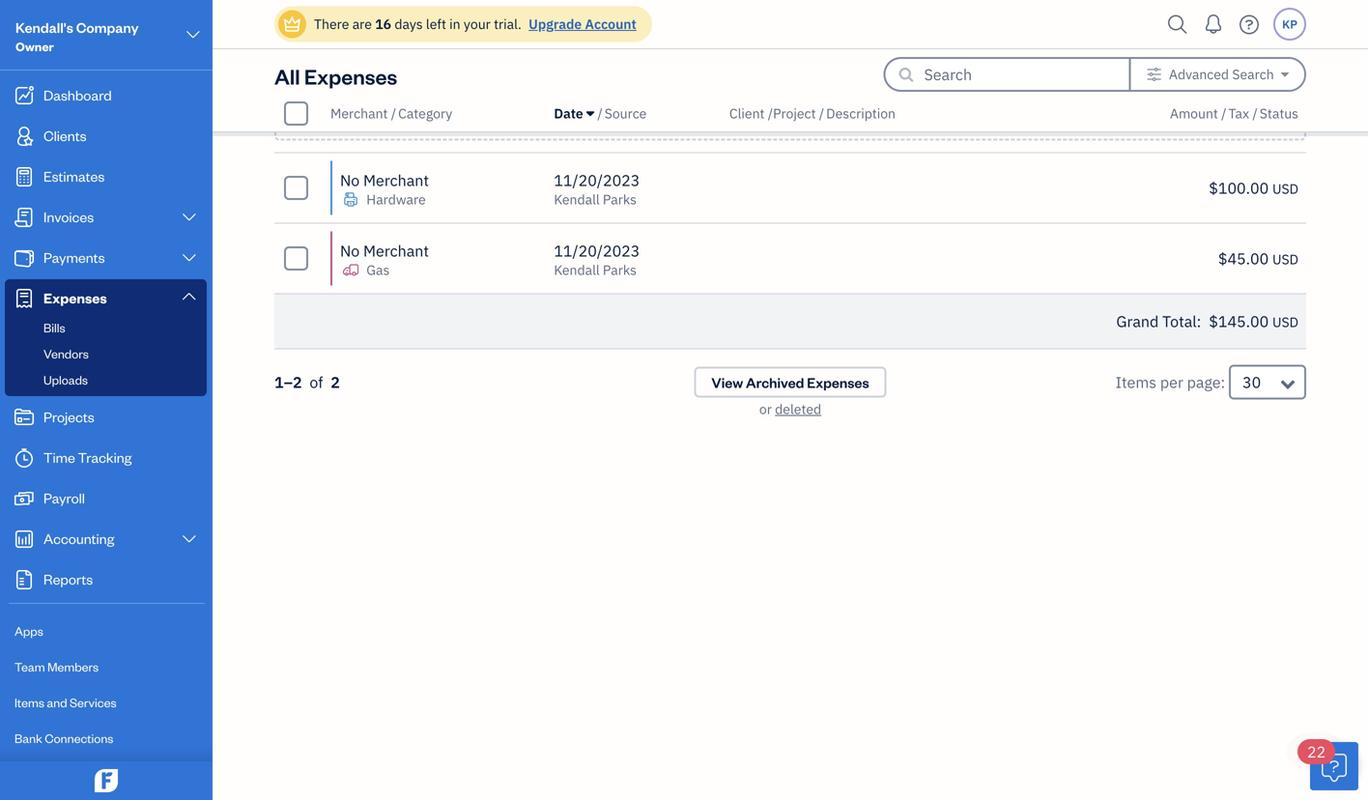 Task type: describe. For each thing, give the bounding box(es) containing it.
0 horizontal spatial your
[[464, 15, 491, 33]]

all expenses
[[274, 62, 397, 90]]

kendall's company owner
[[15, 18, 139, 54]]

report image
[[13, 570, 36, 590]]

deleted link
[[775, 400, 822, 418]]

of
[[310, 372, 323, 392]]

payments
[[43, 248, 105, 266]]

client
[[730, 104, 765, 122]]

team
[[14, 659, 45, 675]]

3 / from the left
[[768, 104, 773, 122]]

reports
[[43, 570, 93, 588]]

connect your bank button
[[547, 50, 678, 73]]

view archived expenses link
[[694, 367, 887, 398]]

trial.
[[494, 15, 522, 33]]

upgrade
[[529, 15, 582, 33]]

per
[[1161, 372, 1184, 392]]

vendors link
[[9, 342, 203, 365]]

0 vertical spatial merchant
[[331, 104, 388, 122]]

total
[[1163, 311, 1197, 331]]

reports link
[[5, 561, 207, 599]]

view archived expenses or deleted
[[712, 373, 869, 418]]

expense
[[788, 110, 857, 132]]

advanced
[[1169, 65, 1229, 83]]

accounting link
[[5, 520, 207, 559]]

members
[[47, 659, 99, 675]]

invoices
[[43, 207, 94, 226]]

tax
[[981, 52, 1003, 72]]

1 vertical spatial your
[[608, 52, 639, 72]]

bank connections
[[14, 730, 113, 746]]

clients link
[[5, 117, 207, 156]]

project
[[773, 104, 816, 122]]

items for items per page:
[[1116, 372, 1157, 392]]

start
[[924, 52, 956, 72]]

search image
[[1163, 10, 1194, 39]]

date link
[[554, 104, 598, 122]]

get
[[849, 52, 870, 72]]

account
[[585, 15, 637, 33]]

chevron large down image
[[180, 288, 198, 304]]

date
[[554, 104, 583, 122]]

in
[[450, 15, 461, 33]]

main element
[[0, 0, 261, 800]]

:
[[1197, 311, 1202, 331]]

merchant for $45.00
[[363, 241, 429, 261]]

caretdown image inside advanced search dropdown button
[[1281, 67, 1289, 82]]

client / project / description
[[730, 104, 896, 122]]

page:
[[1187, 372, 1226, 392]]

connect your bank to import expenses and get a head start on tax time.
[[547, 52, 1042, 72]]

time.
[[1006, 52, 1042, 72]]

expenses
[[749, 52, 815, 72]]

projects link
[[5, 398, 207, 437]]

on
[[960, 52, 978, 72]]

and inside items and services "link"
[[47, 694, 67, 710]]

2
[[331, 372, 340, 392]]

services
[[70, 694, 117, 710]]

advanced search
[[1169, 65, 1274, 83]]

16
[[375, 15, 391, 33]]

apps link
[[5, 615, 207, 648]]

caretdown image inside date link
[[587, 106, 594, 121]]

$45.00
[[1219, 248, 1269, 269]]

deleted
[[775, 400, 822, 418]]

tracking
[[78, 448, 132, 466]]

notifications image
[[1198, 5, 1229, 43]]

1 horizontal spatial and
[[819, 52, 845, 72]]

kp button
[[1274, 8, 1307, 41]]

$145.00
[[1209, 311, 1269, 331]]

11/20/2023 for $45.00
[[554, 241, 640, 261]]

connections
[[45, 730, 113, 746]]

11/20/2023 kendall parks for $45.00
[[554, 241, 640, 279]]

left
[[426, 15, 446, 33]]

usd for $100.00
[[1273, 180, 1299, 198]]

chevron large down image for payments
[[180, 250, 198, 266]]

invoices link
[[5, 198, 207, 237]]

4 / from the left
[[819, 104, 825, 122]]

accounting
[[43, 529, 114, 547]]

kendall for $100.00
[[554, 190, 600, 208]]

bank inside main element
[[14, 730, 42, 746]]

$45.00 usd
[[1219, 248, 1299, 269]]

vendors
[[43, 346, 89, 361]]

status
[[1260, 104, 1299, 122]]

usd inside grand total : $145.00 usd
[[1273, 313, 1299, 331]]

crown image
[[282, 14, 302, 34]]

bank connections link
[[5, 722, 207, 756]]

source
[[605, 104, 647, 122]]

expenses link
[[5, 279, 207, 316]]

resource center badge image
[[1310, 742, 1359, 791]]

$100.00
[[1209, 178, 1269, 198]]

expense image
[[13, 289, 36, 308]]

tax
[[1229, 104, 1250, 122]]

close image
[[1270, 49, 1287, 67]]

amount / tax / status
[[1170, 104, 1299, 122]]

search
[[1233, 65, 1274, 83]]

time
[[43, 448, 75, 466]]

projects
[[43, 407, 94, 426]]

timer image
[[13, 448, 36, 468]]

client link
[[730, 104, 768, 122]]

payments link
[[5, 239, 207, 277]]



Task type: vqa. For each thing, say whether or not it's contained in the screenshot.
top the Items
yes



Task type: locate. For each thing, give the bounding box(es) containing it.
merchant down merchant / category
[[363, 170, 429, 190]]

2 no from the top
[[340, 241, 360, 261]]

0 horizontal spatial and
[[47, 694, 67, 710]]

time tracking link
[[5, 439, 207, 477]]

0 vertical spatial no merchant
[[340, 170, 429, 190]]

6 / from the left
[[1253, 104, 1258, 122]]

no for $100.00
[[340, 170, 360, 190]]

advanced search button
[[1131, 59, 1305, 90]]

Search text field
[[924, 59, 1098, 90]]

0 vertical spatial parks
[[603, 190, 637, 208]]

/ left "tax" at right
[[1222, 104, 1227, 122]]

payroll
[[43, 489, 85, 507]]

dashboard
[[43, 86, 112, 104]]

items for items and services
[[14, 694, 44, 710]]

1 horizontal spatial your
[[608, 52, 639, 72]]

1 vertical spatial items
[[14, 694, 44, 710]]

merchant for $100.00
[[363, 170, 429, 190]]

1 vertical spatial caretdown image
[[587, 106, 594, 121]]

kp
[[1283, 16, 1298, 32]]

merchant down all expenses
[[331, 104, 388, 122]]

/ left the source on the top left
[[598, 104, 603, 122]]

bank left to
[[643, 52, 678, 72]]

3 usd from the top
[[1273, 313, 1299, 331]]

description
[[826, 104, 896, 122]]

are
[[352, 15, 372, 33]]

0 vertical spatial no
[[340, 170, 360, 190]]

items inside "link"
[[14, 694, 44, 710]]

expenses
[[304, 62, 397, 90], [43, 288, 107, 307], [807, 373, 869, 391]]

or
[[759, 400, 772, 418]]

team members
[[14, 659, 99, 675]]

chart image
[[13, 530, 36, 549]]

1 kendall from the top
[[554, 190, 600, 208]]

0 horizontal spatial expenses
[[43, 288, 107, 307]]

freshbooks image
[[91, 769, 122, 792]]

22 button
[[1298, 739, 1359, 791]]

1 vertical spatial no
[[340, 241, 360, 261]]

0 vertical spatial bank
[[643, 52, 678, 72]]

0 vertical spatial your
[[464, 15, 491, 33]]

2 / from the left
[[598, 104, 603, 122]]

status link
[[1260, 104, 1299, 122]]

merchant link
[[331, 104, 391, 122]]

money image
[[13, 489, 36, 508]]

no merchant for $45.00
[[340, 241, 429, 261]]

chevron large down image inside invoices link
[[180, 210, 198, 225]]

bills link
[[9, 316, 203, 339]]

11/20/2023 for $100.00
[[554, 170, 640, 190]]

kendall
[[554, 190, 600, 208], [554, 261, 600, 279]]

1 parks from the top
[[603, 190, 637, 208]]

merchant / category
[[331, 104, 453, 122]]

no merchant for $100.00
[[340, 170, 429, 190]]

there
[[314, 15, 349, 33]]

1 horizontal spatial bank
[[643, 52, 678, 72]]

items
[[1116, 372, 1157, 392], [14, 694, 44, 710]]

0 horizontal spatial items
[[14, 694, 44, 710]]

1 / from the left
[[391, 104, 396, 122]]

2 11/20/2023 kendall parks from the top
[[554, 241, 640, 279]]

0 vertical spatial 11/20/2023
[[554, 170, 640, 190]]

amount
[[1170, 104, 1219, 122]]

0 horizontal spatial caretdown image
[[587, 106, 594, 121]]

upgrade account link
[[525, 15, 637, 33]]

dashboard link
[[5, 76, 207, 115]]

1 vertical spatial kendall
[[554, 261, 600, 279]]

usd
[[1273, 180, 1299, 198], [1273, 250, 1299, 268], [1273, 313, 1299, 331]]

bank
[[643, 52, 678, 72], [14, 730, 42, 746]]

client image
[[13, 127, 36, 146]]

caretdown image right 'search'
[[1281, 67, 1289, 82]]

gas
[[367, 261, 390, 279]]

1 vertical spatial no merchant
[[340, 241, 429, 261]]

invoice image
[[13, 208, 36, 227]]

11/20/2023 kendall parks
[[554, 170, 640, 208], [554, 241, 640, 279]]

payroll link
[[5, 479, 207, 518]]

2 vertical spatial usd
[[1273, 313, 1299, 331]]

1 horizontal spatial caretdown image
[[1281, 67, 1289, 82]]

uploads
[[43, 372, 88, 388]]

0 vertical spatial 11/20/2023 kendall parks
[[554, 170, 640, 208]]

new expense
[[749, 110, 857, 132]]

1–2 of 2
[[274, 372, 340, 392]]

1 vertical spatial 11/20/2023
[[554, 241, 640, 261]]

/ right "tax" at right
[[1253, 104, 1258, 122]]

Items per page: field
[[1229, 365, 1307, 400]]

grand total : $145.00 usd
[[1117, 311, 1299, 331]]

2 usd from the top
[[1273, 250, 1299, 268]]

5 / from the left
[[1222, 104, 1227, 122]]

items and services link
[[5, 686, 207, 720]]

1 usd from the top
[[1273, 180, 1299, 198]]

no left hardware
[[340, 170, 360, 190]]

items and services
[[14, 694, 117, 710]]

expenses inside view archived expenses or deleted
[[807, 373, 869, 391]]

parks for $45.00
[[603, 261, 637, 279]]

caretdown image
[[1281, 67, 1289, 82], [587, 106, 594, 121]]

1 vertical spatial and
[[47, 694, 67, 710]]

estimate image
[[13, 167, 36, 187]]

payment image
[[13, 248, 36, 268]]

chevron large down image
[[184, 23, 202, 46], [180, 210, 198, 225], [180, 250, 198, 266], [180, 532, 198, 547]]

to
[[682, 52, 696, 72]]

no merchant down hardware
[[340, 241, 429, 261]]

1 11/20/2023 kendall parks from the top
[[554, 170, 640, 208]]

1 vertical spatial 11/20/2023 kendall parks
[[554, 241, 640, 279]]

parks
[[603, 190, 637, 208], [603, 261, 637, 279]]

go to help image
[[1234, 10, 1265, 39]]

project image
[[13, 408, 36, 427]]

bills
[[43, 319, 65, 335]]

there are 16 days left in your trial. upgrade account
[[314, 15, 637, 33]]

settings image
[[1147, 67, 1162, 82]]

30
[[1243, 372, 1261, 392]]

parks for $100.00
[[603, 190, 637, 208]]

1 vertical spatial merchant
[[363, 170, 429, 190]]

clients
[[43, 126, 87, 144]]

2 parks from the top
[[603, 261, 637, 279]]

and down the team members at the left bottom of the page
[[47, 694, 67, 710]]

plus image
[[724, 111, 746, 131]]

0 vertical spatial and
[[819, 52, 845, 72]]

merchant down hardware
[[363, 241, 429, 261]]

kendall for $45.00
[[554, 261, 600, 279]]

all
[[274, 62, 300, 90]]

estimates link
[[5, 158, 207, 196]]

your right "in"
[[464, 15, 491, 33]]

your down account on the left top of page
[[608, 52, 639, 72]]

2 vertical spatial merchant
[[363, 241, 429, 261]]

company
[[76, 18, 139, 36]]

grand
[[1117, 311, 1159, 331]]

archived
[[746, 373, 804, 391]]

expenses up deleted link
[[807, 373, 869, 391]]

new
[[749, 110, 785, 132]]

days
[[395, 15, 423, 33]]

22
[[1308, 742, 1326, 762]]

usd for $45.00
[[1273, 250, 1299, 268]]

1–2
[[274, 372, 302, 392]]

1 vertical spatial expenses
[[43, 288, 107, 307]]

2 no merchant from the top
[[340, 241, 429, 261]]

usd right $145.00
[[1273, 313, 1299, 331]]

bank left connections
[[14, 730, 42, 746]]

new expense button
[[274, 101, 1307, 141]]

chevron large down image for invoices
[[180, 210, 198, 225]]

/ right client in the right of the page
[[768, 104, 773, 122]]

apps
[[14, 623, 43, 639]]

1 horizontal spatial items
[[1116, 372, 1157, 392]]

no merchant down merchant / category
[[340, 170, 429, 190]]

usd right $45.00
[[1273, 250, 1299, 268]]

1 vertical spatial parks
[[603, 261, 637, 279]]

0 vertical spatial expenses
[[304, 62, 397, 90]]

owner
[[15, 38, 54, 54]]

2 11/20/2023 from the top
[[554, 241, 640, 261]]

amount link
[[1170, 104, 1222, 122]]

1 vertical spatial bank
[[14, 730, 42, 746]]

usd inside $45.00 usd
[[1273, 250, 1299, 268]]

usd right $100.00
[[1273, 180, 1299, 198]]

time tracking
[[43, 448, 132, 466]]

0 vertical spatial caretdown image
[[1281, 67, 1289, 82]]

and left get
[[819, 52, 845, 72]]

11/20/2023
[[554, 170, 640, 190], [554, 241, 640, 261]]

view
[[712, 373, 743, 391]]

chevron large down image inside payments link
[[180, 250, 198, 266]]

0 vertical spatial items
[[1116, 372, 1157, 392]]

dashboard image
[[13, 86, 36, 105]]

1 11/20/2023 from the top
[[554, 170, 640, 190]]

0 horizontal spatial bank
[[14, 730, 42, 746]]

1 no from the top
[[340, 170, 360, 190]]

items left per
[[1116, 372, 1157, 392]]

1 vertical spatial usd
[[1273, 250, 1299, 268]]

caretdown image right date
[[587, 106, 594, 121]]

expenses inside main element
[[43, 288, 107, 307]]

/ left category
[[391, 104, 396, 122]]

team members link
[[5, 650, 207, 684]]

0 vertical spatial kendall
[[554, 190, 600, 208]]

11/20/2023 kendall parks for $100.00
[[554, 170, 640, 208]]

2 vertical spatial expenses
[[807, 373, 869, 391]]

estimates
[[43, 167, 105, 185]]

no for $45.00
[[340, 241, 360, 261]]

/ right project
[[819, 104, 825, 122]]

expenses up 'merchant' link
[[304, 62, 397, 90]]

usd inside $100.00 usd
[[1273, 180, 1299, 198]]

expenses up bills
[[43, 288, 107, 307]]

items down team
[[14, 694, 44, 710]]

no left gas
[[340, 241, 360, 261]]

1 no merchant from the top
[[340, 170, 429, 190]]

your
[[464, 15, 491, 33], [608, 52, 639, 72]]

items per page:
[[1116, 372, 1226, 392]]

2 horizontal spatial expenses
[[807, 373, 869, 391]]

merchant
[[331, 104, 388, 122], [363, 170, 429, 190], [363, 241, 429, 261]]

2 kendall from the top
[[554, 261, 600, 279]]

0 vertical spatial usd
[[1273, 180, 1299, 198]]

1 horizontal spatial expenses
[[304, 62, 397, 90]]

chevron large down image for accounting
[[180, 532, 198, 547]]

import
[[699, 52, 746, 72]]



